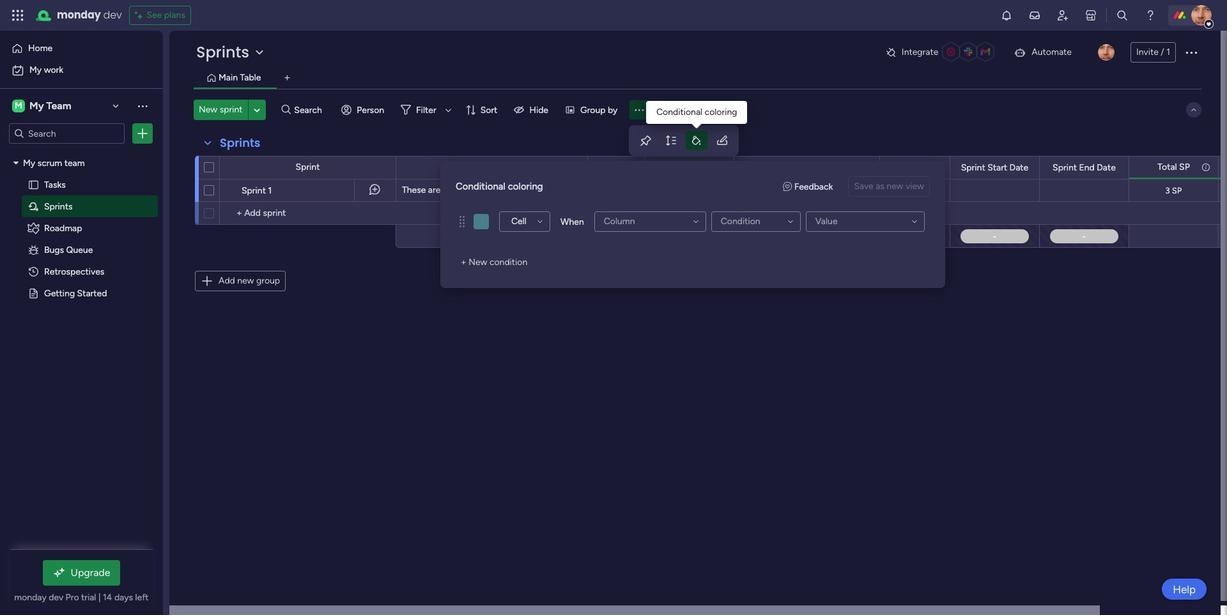 Task type: locate. For each thing, give the bounding box(es) containing it.
0 horizontal spatial james peterson image
[[1099, 44, 1115, 61]]

sprint inside field
[[1053, 162, 1078, 173]]

0 vertical spatial new
[[199, 104, 218, 115]]

sp for 3 sp
[[1173, 186, 1183, 195]]

1 inside button
[[1167, 47, 1171, 58]]

sprint down sprints field
[[242, 185, 266, 196]]

+
[[461, 257, 467, 268]]

automate
[[1032, 47, 1072, 58]]

date for sprint end date
[[1098, 162, 1117, 173]]

hide button
[[509, 100, 556, 120]]

conditional coloring down "goals"
[[456, 181, 543, 192]]

0 horizontal spatial conditional coloring
[[456, 181, 543, 192]]

1 horizontal spatial monday
[[57, 8, 101, 22]]

1 horizontal spatial dev
[[103, 8, 122, 22]]

sprint for sprint goals
[[468, 162, 492, 173]]

0 horizontal spatial coloring
[[508, 181, 543, 192]]

filter button
[[396, 100, 456, 120]]

caret down image
[[13, 158, 19, 167]]

main
[[219, 72, 238, 83]]

monday dev pro trial | 14 days left
[[14, 593, 149, 604]]

2 date from the left
[[1098, 162, 1117, 173]]

1 up "+ add sprint" text field
[[268, 185, 272, 196]]

+ new condition button
[[456, 253, 533, 273]]

2 vertical spatial my
[[23, 157, 35, 168]]

1 vertical spatial sp
[[1173, 186, 1183, 195]]

completed?
[[891, 162, 940, 173]]

1 horizontal spatial 0
[[907, 230, 913, 242]]

v2 user feedback image
[[784, 181, 793, 192]]

save as new view
[[855, 181, 925, 192]]

integrate
[[902, 47, 939, 58]]

1
[[1167, 47, 1171, 58], [268, 185, 272, 196], [816, 185, 820, 195], [621, 230, 625, 242], [920, 230, 924, 242]]

total
[[1158, 161, 1178, 172]]

sprints for sprints button
[[196, 42, 249, 63]]

my inside workspace selection element
[[29, 100, 44, 112]]

2 vertical spatial sprints
[[44, 201, 73, 212]]

0 horizontal spatial tasks
[[44, 179, 66, 190]]

sprint left timeline
[[660, 162, 684, 173]]

sort button
[[460, 100, 505, 120]]

sprint left end on the top of page
[[1053, 162, 1078, 173]]

new right add
[[237, 276, 254, 287]]

0 horizontal spatial /
[[616, 230, 619, 242]]

my left work
[[29, 65, 42, 75]]

add new group
[[219, 276, 280, 287]]

1 right invite
[[1167, 47, 1171, 58]]

getting started
[[44, 288, 107, 299]]

group
[[256, 276, 280, 287]]

tab
[[277, 68, 298, 88]]

goals
[[488, 185, 509, 196]]

0 vertical spatial tasks
[[797, 161, 818, 172]]

conditional coloring down main table tab list
[[657, 107, 738, 118]]

conditional coloring
[[657, 107, 738, 118], [456, 181, 543, 192]]

filter
[[416, 105, 437, 115]]

sprint up sprints
[[468, 162, 492, 173]]

2 horizontal spatial /
[[1162, 47, 1165, 58]]

task 1
[[798, 185, 820, 195]]

0 vertical spatial conditional coloring
[[657, 107, 738, 118]]

column information image
[[863, 162, 873, 172]]

date for sprint start date
[[1010, 162, 1029, 173]]

sp inside field
[[1180, 161, 1191, 172]]

conditional down sprint goals field
[[456, 181, 506, 192]]

1 vertical spatial my
[[29, 100, 44, 112]]

notifications image
[[1001, 9, 1014, 22]]

option
[[0, 151, 163, 154]]

new right '+'
[[469, 257, 488, 268]]

1 horizontal spatial 0 / 1
[[907, 230, 924, 242]]

active?
[[601, 162, 632, 173]]

james peterson image up options image
[[1192, 5, 1213, 26]]

1 vertical spatial new
[[469, 257, 488, 268]]

list box
[[0, 149, 163, 477]]

0 vertical spatial sprints
[[196, 42, 249, 63]]

1 vertical spatial coloring
[[508, 181, 543, 192]]

dev left pro
[[49, 593, 63, 604]]

my for my work
[[29, 65, 42, 75]]

workspace selection element
[[12, 98, 73, 114]]

0 horizontal spatial date
[[1010, 162, 1029, 173]]

by
[[608, 105, 618, 115]]

date right the 'start'
[[1010, 162, 1029, 173]]

my work link
[[8, 60, 155, 81]]

james peterson image
[[1192, 5, 1213, 26], [1099, 44, 1115, 61]]

0 vertical spatial my
[[29, 65, 42, 75]]

upgrade
[[71, 567, 110, 579]]

0 vertical spatial conditional
[[657, 107, 703, 118]]

condition
[[490, 257, 528, 268]]

1 horizontal spatial coloring
[[705, 107, 738, 118]]

goals
[[494, 162, 517, 173]]

monday
[[57, 8, 101, 22], [14, 593, 47, 604]]

cell
[[512, 216, 527, 227]]

new right the as
[[887, 181, 904, 192]]

collapse image
[[1190, 105, 1200, 115]]

1 vertical spatial conditional coloring
[[456, 181, 543, 192]]

0 vertical spatial new
[[887, 181, 904, 192]]

feedback link
[[784, 180, 834, 193]]

0
[[608, 230, 614, 242], [907, 230, 913, 242]]

sprint end date
[[1053, 162, 1117, 173]]

invite
[[1137, 47, 1159, 58]]

dev for monday dev pro trial | 14 days left
[[49, 593, 63, 604]]

dev for monday dev
[[103, 8, 122, 22]]

sp right the 3
[[1173, 186, 1183, 195]]

0 vertical spatial james peterson image
[[1192, 5, 1213, 26]]

0 horizontal spatial 0 / 1
[[608, 230, 625, 242]]

0 horizontal spatial conditional
[[456, 181, 506, 192]]

new
[[887, 181, 904, 192], [237, 276, 254, 287]]

options image
[[1184, 45, 1200, 60]]

these are the sprints goals
[[402, 185, 509, 196]]

coloring down "goals"
[[508, 181, 543, 192]]

tasks up feedback "link" at right
[[797, 161, 818, 172]]

date inside field
[[1098, 162, 1117, 173]]

see
[[147, 10, 162, 20]]

sprint 1
[[242, 185, 272, 196]]

bugs queue
[[44, 244, 93, 255]]

0 / 1 down view
[[907, 230, 924, 242]]

1 horizontal spatial tasks
[[797, 161, 818, 172]]

/ down column
[[616, 230, 619, 242]]

Completed? field
[[888, 161, 943, 175]]

new left sprint
[[199, 104, 218, 115]]

my team
[[29, 100, 71, 112]]

workspace options image
[[136, 100, 149, 112]]

1 vertical spatial tasks
[[44, 179, 66, 190]]

1 vertical spatial james peterson image
[[1099, 44, 1115, 61]]

add view image
[[285, 73, 290, 83]]

my scrum team
[[23, 157, 85, 168]]

sprint for sprint
[[296, 162, 320, 173]]

0 down view
[[907, 230, 913, 242]]

sprints inside sprints field
[[220, 135, 261, 151]]

Search field
[[291, 101, 330, 119]]

dev
[[103, 8, 122, 22], [49, 593, 63, 604]]

task
[[798, 185, 814, 195]]

roadmap
[[44, 223, 82, 233]]

sprints button
[[194, 42, 270, 63]]

Active? field
[[598, 161, 635, 175]]

tasks right public board image at the top left
[[44, 179, 66, 190]]

1 horizontal spatial new
[[469, 257, 488, 268]]

1 date from the left
[[1010, 162, 1029, 173]]

/ down view
[[915, 230, 918, 242]]

conditional
[[657, 107, 703, 118], [456, 181, 506, 192]]

coloring down main table tab list
[[705, 107, 738, 118]]

sprint up "+ add sprint" text field
[[296, 162, 320, 173]]

integrate button
[[881, 39, 1004, 66]]

/ right invite
[[1162, 47, 1165, 58]]

Sprint Timeline field
[[657, 161, 723, 175]]

date right end on the top of page
[[1098, 162, 1117, 173]]

left
[[135, 593, 149, 604]]

0 vertical spatial sp
[[1180, 161, 1191, 172]]

sprints up main
[[196, 42, 249, 63]]

sprints for sprints field
[[220, 135, 261, 151]]

sprint
[[296, 162, 320, 173], [468, 162, 492, 173], [660, 162, 684, 173], [962, 162, 986, 173], [1053, 162, 1078, 173], [242, 185, 266, 196]]

monday up home option
[[57, 8, 101, 22]]

my
[[29, 65, 42, 75], [29, 100, 44, 112], [23, 157, 35, 168]]

0 horizontal spatial new
[[199, 104, 218, 115]]

Tasks field
[[793, 160, 821, 174]]

1 horizontal spatial date
[[1098, 162, 1117, 173]]

my right caret down 'image'
[[23, 157, 35, 168]]

/
[[1162, 47, 1165, 58], [616, 230, 619, 242], [915, 230, 918, 242]]

0 vertical spatial coloring
[[705, 107, 738, 118]]

sprints
[[459, 185, 486, 196]]

sprints
[[196, 42, 249, 63], [220, 135, 261, 151], [44, 201, 73, 212]]

my inside option
[[29, 65, 42, 75]]

dev left see
[[103, 8, 122, 22]]

new sprint
[[199, 104, 243, 115]]

conditional down main table tab list
[[657, 107, 703, 118]]

sprints down sprint
[[220, 135, 261, 151]]

started
[[77, 288, 107, 299]]

1 vertical spatial dev
[[49, 593, 63, 604]]

monday left pro
[[14, 593, 47, 604]]

sprints up the roadmap
[[44, 201, 73, 212]]

0 vertical spatial monday
[[57, 8, 101, 22]]

0 horizontal spatial monday
[[14, 593, 47, 604]]

date inside "field"
[[1010, 162, 1029, 173]]

sprint left the 'start'
[[962, 162, 986, 173]]

tab inside main table tab list
[[277, 68, 298, 88]]

sp right total
[[1180, 161, 1191, 172]]

0 horizontal spatial 0
[[608, 230, 614, 242]]

0 vertical spatial dev
[[103, 8, 122, 22]]

as
[[876, 181, 885, 192]]

1 horizontal spatial /
[[915, 230, 918, 242]]

public board image
[[28, 178, 40, 191]]

0 horizontal spatial dev
[[49, 593, 63, 604]]

0 horizontal spatial new
[[237, 276, 254, 287]]

update feed image
[[1029, 9, 1042, 22]]

scrum
[[38, 157, 62, 168]]

0 / 1 down column
[[608, 230, 625, 242]]

main table
[[219, 72, 261, 83]]

Sprint Goals field
[[464, 161, 520, 175]]

new inside new sprint "button"
[[199, 104, 218, 115]]

sprint inside field
[[468, 162, 492, 173]]

v2 search image
[[282, 103, 291, 117]]

1 horizontal spatial new
[[887, 181, 904, 192]]

new
[[199, 104, 218, 115], [469, 257, 488, 268]]

james peterson image left invite
[[1099, 44, 1115, 61]]

Sprints field
[[217, 135, 264, 152]]

1 vertical spatial sprints
[[220, 135, 261, 151]]

my work option
[[8, 60, 155, 81]]

1 horizontal spatial conditional coloring
[[657, 107, 738, 118]]

1 vertical spatial monday
[[14, 593, 47, 604]]

arrow down image
[[441, 102, 456, 118]]

0 down column
[[608, 230, 614, 242]]

my right workspace 'image'
[[29, 100, 44, 112]]

end
[[1080, 162, 1095, 173]]

monday for monday dev pro trial | 14 days left
[[14, 593, 47, 604]]

start
[[988, 162, 1008, 173]]



Task type: vqa. For each thing, say whether or not it's contained in the screenshot.
STARTED
yes



Task type: describe. For each thing, give the bounding box(es) containing it.
1 horizontal spatial conditional
[[657, 107, 703, 118]]

select product image
[[12, 9, 24, 22]]

add new group button
[[195, 271, 286, 292]]

list box containing my scrum team
[[0, 149, 163, 477]]

|
[[98, 593, 101, 604]]

sprint for sprint timeline
[[660, 162, 684, 173]]

home option
[[8, 38, 155, 59]]

Search in workspace field
[[27, 126, 107, 141]]

sprint timeline
[[660, 162, 720, 173]]

2 0 / 1 from the left
[[907, 230, 924, 242]]

team
[[46, 100, 71, 112]]

1 down view
[[920, 230, 924, 242]]

1 right task
[[816, 185, 820, 195]]

monday marketplace image
[[1085, 9, 1098, 22]]

column
[[604, 216, 635, 227]]

are
[[428, 185, 441, 196]]

public board image
[[28, 287, 40, 299]]

person
[[357, 105, 384, 115]]

main table tab list
[[194, 68, 1202, 89]]

sprint goals
[[468, 162, 517, 173]]

monday dev
[[57, 8, 122, 22]]

group by
[[581, 105, 618, 115]]

monday for monday dev
[[57, 8, 101, 22]]

value
[[816, 216, 838, 227]]

feedback
[[795, 181, 834, 192]]

Total SP field
[[1155, 160, 1194, 174]]

new sprint button
[[194, 100, 248, 120]]

home
[[28, 43, 53, 54]]

invite / 1
[[1137, 47, 1171, 58]]

search everything image
[[1117, 9, 1129, 22]]

getting
[[44, 288, 75, 299]]

table
[[240, 72, 261, 83]]

timeline
[[686, 162, 720, 173]]

Sprint End Date field
[[1050, 161, 1120, 175]]

my for my team
[[29, 100, 44, 112]]

workspace image
[[12, 99, 25, 113]]

hide
[[530, 105, 549, 115]]

home link
[[8, 38, 155, 59]]

options image
[[136, 127, 149, 140]]

1 down column
[[621, 230, 625, 242]]

/ inside button
[[1162, 47, 1165, 58]]

save
[[855, 181, 874, 192]]

invite / 1 button
[[1131, 42, 1177, 63]]

retrospectives
[[44, 266, 104, 277]]

3
[[1166, 186, 1171, 195]]

work
[[44, 65, 63, 75]]

+ new condition
[[461, 257, 528, 268]]

upgrade button
[[43, 561, 121, 586]]

tasks inside field
[[797, 161, 818, 172]]

help button
[[1163, 579, 1207, 601]]

view
[[906, 181, 925, 192]]

column information image
[[1202, 162, 1212, 172]]

menu image
[[634, 104, 646, 116]]

help image
[[1145, 9, 1158, 22]]

when
[[561, 216, 584, 227]]

my work
[[29, 65, 63, 75]]

help
[[1174, 584, 1197, 596]]

sprint for sprint 1
[[242, 185, 266, 196]]

sprint start date
[[962, 162, 1029, 173]]

sp for total sp
[[1180, 161, 1191, 172]]

group
[[581, 105, 606, 115]]

1 horizontal spatial james peterson image
[[1192, 5, 1213, 26]]

save as new view button
[[849, 177, 931, 197]]

person button
[[337, 100, 392, 120]]

1 0 / 1 from the left
[[608, 230, 625, 242]]

1 0 from the left
[[608, 230, 614, 242]]

team
[[64, 157, 85, 168]]

add
[[219, 276, 235, 287]]

sort
[[481, 105, 498, 115]]

Sprint Start Date field
[[959, 161, 1032, 175]]

group by button
[[560, 100, 626, 120]]

main table button
[[216, 71, 264, 85]]

1 vertical spatial conditional
[[456, 181, 506, 192]]

sprint
[[220, 104, 243, 115]]

angle down image
[[254, 105, 260, 115]]

days
[[114, 593, 133, 604]]

sprints inside list box
[[44, 201, 73, 212]]

sprint for sprint end date
[[1053, 162, 1078, 173]]

pro
[[66, 593, 79, 604]]

condition
[[721, 216, 761, 227]]

bugs
[[44, 244, 64, 255]]

see plans button
[[129, 6, 191, 25]]

+ Add sprint text field
[[226, 206, 390, 221]]

invite members image
[[1057, 9, 1070, 22]]

automate button
[[1009, 42, 1078, 63]]

these
[[402, 185, 426, 196]]

total sp
[[1158, 161, 1191, 172]]

trial
[[81, 593, 96, 604]]

new inside + new condition button
[[469, 257, 488, 268]]

m
[[15, 100, 22, 111]]

the
[[443, 185, 456, 196]]

my for my scrum team
[[23, 157, 35, 168]]

sprint for sprint start date
[[962, 162, 986, 173]]

2 0 from the left
[[907, 230, 913, 242]]

queue
[[66, 244, 93, 255]]

see plans
[[147, 10, 185, 20]]

plans
[[164, 10, 185, 20]]

1 vertical spatial new
[[237, 276, 254, 287]]

3 sp
[[1166, 186, 1183, 195]]



